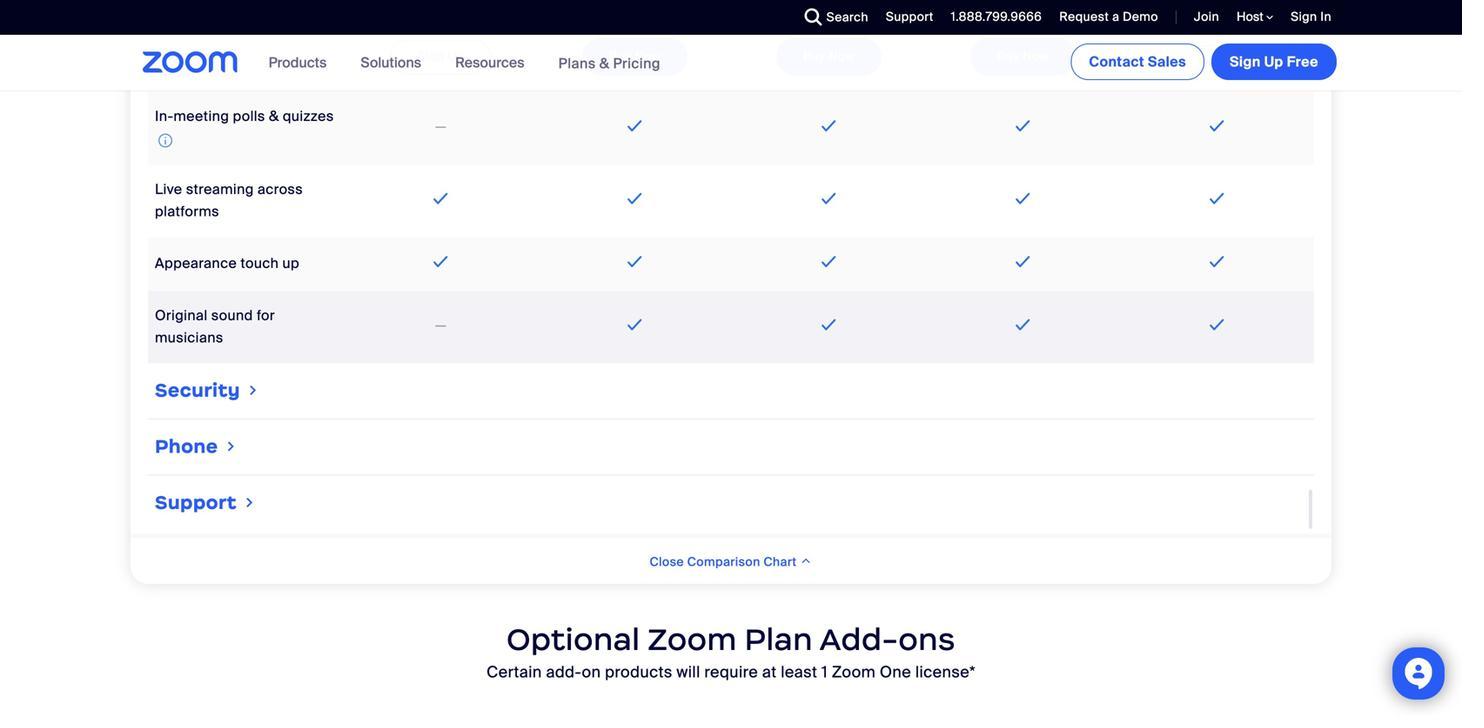 Task type: locate. For each thing, give the bounding box(es) containing it.
least
[[781, 662, 818, 682]]

/year/user left a
[[1026, 20, 1088, 36]]

90 for 149
[[617, 19, 634, 33]]

0 horizontal spatial sign
[[418, 48, 444, 64]]

products
[[605, 662, 673, 682]]

right image for phone
[[224, 438, 238, 455]]

support down phone
[[155, 491, 237, 514]]

/year/user inside $ 219 90 /year/user
[[830, 20, 892, 36]]

contact inside meetings 'navigation'
[[1090, 53, 1145, 71]]

not included image
[[433, 117, 449, 137], [433, 315, 449, 336]]

1 now from the left
[[635, 48, 661, 65]]

free up sign up
[[427, 22, 455, 38]]

$219.90 per year per user element
[[767, 11, 892, 47]]

1 horizontal spatial free
[[1287, 53, 1319, 71]]

now down $149.90 per year per user element at the top of the page
[[635, 48, 661, 65]]

contact sales
[[1090, 53, 1187, 71], [1176, 53, 1260, 69]]

support right "search"
[[886, 9, 934, 25]]

0 horizontal spatial &
[[269, 107, 279, 125]]

1 buy now from the left
[[609, 48, 661, 65]]

buy now link
[[582, 38, 688, 76], [776, 38, 882, 76], [971, 38, 1076, 76]]

2 horizontal spatial sign
[[1291, 9, 1318, 25]]

right image inside support cell
[[243, 494, 257, 511]]

polls
[[233, 107, 265, 125]]

products
[[269, 54, 327, 72]]

1 horizontal spatial sales
[[1226, 53, 1260, 69]]

add-
[[546, 662, 582, 682]]

0 vertical spatial zoom
[[648, 621, 737, 658]]

up
[[283, 254, 300, 273]]

sales down demo
[[1148, 53, 1187, 71]]

$ left the 149
[[572, 21, 580, 35]]

0 horizontal spatial $
[[572, 21, 580, 35]]

2 90 from the left
[[810, 19, 827, 33]]

$ inside $ 149 90 /year/user
[[572, 21, 580, 35]]

license*
[[916, 662, 976, 682]]

1 horizontal spatial buy now link
[[776, 38, 882, 76]]

2 horizontal spatial buy
[[998, 48, 1020, 65]]

join link up meetings 'navigation'
[[1194, 9, 1220, 25]]

90 right the 149
[[617, 19, 634, 33]]

2 horizontal spatial now
[[1023, 48, 1049, 65]]

0 horizontal spatial /year/user
[[636, 20, 698, 36]]

sign for sign up free
[[1230, 53, 1261, 71]]

add-
[[820, 621, 899, 658]]

buy
[[609, 48, 631, 65], [803, 48, 826, 65], [998, 48, 1020, 65]]

$
[[572, 21, 580, 35], [767, 21, 774, 35], [959, 21, 966, 35]]

contact sales link down demo
[[1071, 44, 1205, 80]]

2 vertical spatial right image
[[243, 494, 257, 511]]

3 90 from the left
[[1007, 19, 1024, 33]]

up inside button
[[1265, 53, 1284, 71]]

219
[[777, 18, 808, 39]]

request a demo link
[[1047, 0, 1163, 35], [1060, 9, 1159, 25]]

/year/user right 219
[[830, 20, 892, 36]]

3 buy now link from the left
[[971, 38, 1076, 76]]

1 90 from the left
[[617, 19, 634, 33]]

buy down $149.90 per year per user element at the top of the page
[[609, 48, 631, 65]]

up for sign up free
[[1265, 53, 1284, 71]]

& inside product information navigation
[[600, 54, 610, 72]]

90 for 219
[[810, 19, 827, 33]]

$ inside $ 219 90 /year/user
[[767, 21, 774, 35]]

2 buy from the left
[[803, 48, 826, 65]]

$ for 219
[[767, 21, 774, 35]]

zoom up the will
[[648, 621, 737, 658]]

cell
[[148, 38, 344, 92], [344, 38, 538, 92], [538, 38, 732, 92], [732, 38, 926, 92], [926, 38, 1121, 92], [1121, 38, 1315, 92]]

included image
[[818, 115, 841, 136], [1012, 115, 1035, 136], [1206, 115, 1229, 136], [818, 188, 841, 209], [429, 251, 452, 272], [624, 251, 647, 272], [624, 314, 647, 335], [1012, 314, 1035, 335], [1206, 314, 1229, 335]]

1 horizontal spatial sign
[[1230, 53, 1261, 71]]

zoom
[[648, 621, 737, 658], [832, 662, 876, 682]]

2 now from the left
[[829, 48, 855, 65]]

1 buy now link from the left
[[582, 38, 688, 76]]

sign for sign up
[[418, 48, 444, 64]]

meeting
[[174, 107, 229, 125]]

buy now down $219.90 per year per user element at right top
[[803, 48, 855, 65]]

& right polls on the left of page
[[269, 107, 279, 125]]

free
[[427, 22, 455, 38], [1287, 53, 1319, 71]]

free down sign in
[[1287, 53, 1319, 71]]

1 horizontal spatial 90
[[810, 19, 827, 33]]

$ left 269
[[959, 21, 966, 35]]

1 vertical spatial not included image
[[433, 315, 449, 336]]

90 right 219
[[810, 19, 827, 33]]

live
[[155, 180, 182, 198]]

sales down "host"
[[1226, 53, 1260, 69]]

90 right 269
[[1007, 19, 1024, 33]]

3 buy now from the left
[[998, 48, 1049, 65]]

3 /year/user from the left
[[1026, 20, 1088, 36]]

buy now link for 219
[[776, 38, 882, 76]]

90 inside $ 269 90 /year/user
[[1007, 19, 1024, 33]]

platforms
[[155, 202, 219, 221]]

2 buy now link from the left
[[776, 38, 882, 76]]

included image
[[624, 115, 647, 136], [429, 188, 452, 209], [624, 188, 647, 209], [1012, 188, 1035, 209], [1206, 188, 1229, 209], [818, 251, 841, 272], [1012, 251, 1035, 272], [1206, 251, 1229, 272], [818, 314, 841, 335]]

contact sales link
[[1071, 44, 1205, 80], [1149, 45, 1287, 80]]

right image inside security cell
[[246, 382, 260, 399]]

contact sales inside meetings 'navigation'
[[1090, 53, 1187, 71]]

phone
[[155, 435, 218, 458]]

0 vertical spatial right image
[[246, 382, 260, 399]]

2 horizontal spatial buy now
[[998, 48, 1049, 65]]

$ left 219
[[767, 21, 774, 35]]

sales inside meetings 'navigation'
[[1148, 53, 1187, 71]]

in-meeting polls & quizzes application
[[155, 107, 334, 151]]

plans
[[559, 54, 596, 72]]

1 horizontal spatial buy now
[[803, 48, 855, 65]]

1 vertical spatial support
[[155, 491, 237, 514]]

90 inside $ 219 90 /year/user
[[810, 19, 827, 33]]

1 vertical spatial &
[[269, 107, 279, 125]]

90
[[617, 19, 634, 33], [810, 19, 827, 33], [1007, 19, 1024, 33]]

1 vertical spatial free
[[1287, 53, 1319, 71]]

$ inside $ 269 90 /year/user
[[959, 21, 966, 35]]

& right plans
[[600, 54, 610, 72]]

3 $ from the left
[[959, 21, 966, 35]]

2 horizontal spatial /year/user
[[1026, 20, 1088, 36]]

0 vertical spatial free
[[427, 22, 455, 38]]

support link
[[873, 0, 938, 35], [886, 9, 934, 25]]

resources
[[455, 54, 525, 72]]

2 $ from the left
[[767, 21, 774, 35]]

1 horizontal spatial contact
[[1176, 53, 1223, 69]]

in-meeting polls & quizzes image
[[158, 130, 172, 151]]

buy now down $269.90 per year per user element
[[998, 48, 1049, 65]]

plans & pricing
[[559, 54, 661, 72]]

2 horizontal spatial 90
[[1007, 19, 1024, 33]]

&
[[600, 54, 610, 72], [269, 107, 279, 125]]

1 $ from the left
[[572, 21, 580, 35]]

now down $269.90 per year per user element
[[1023, 48, 1049, 65]]

buy now
[[609, 48, 661, 65], [803, 48, 855, 65], [998, 48, 1049, 65]]

1 /year/user from the left
[[636, 20, 698, 36]]

3 buy from the left
[[998, 48, 1020, 65]]

0 vertical spatial not included image
[[433, 117, 449, 137]]

0 horizontal spatial 90
[[617, 19, 634, 33]]

up
[[447, 48, 464, 64], [1265, 53, 1284, 71]]

0 horizontal spatial buy now
[[609, 48, 661, 65]]

optional zoom plan add-ons certain add-on products will require at least 1 zoom one license*
[[487, 621, 976, 682]]

1.888.799.9666 button
[[938, 0, 1047, 35], [951, 9, 1042, 25]]

1 buy from the left
[[609, 48, 631, 65]]

269
[[969, 18, 1004, 39]]

close comparison chart
[[650, 554, 800, 570]]

buy now for 269
[[998, 48, 1049, 65]]

3 now from the left
[[1023, 48, 1049, 65]]

1 horizontal spatial buy
[[803, 48, 826, 65]]

now
[[635, 48, 661, 65], [829, 48, 855, 65], [1023, 48, 1049, 65]]

across
[[258, 180, 303, 198]]

sales
[[1148, 53, 1187, 71], [1226, 53, 1260, 69]]

90 inside $ 149 90 /year/user
[[617, 19, 634, 33]]

/year/user up pricing
[[636, 20, 698, 36]]

now down $219.90 per year per user element at right top
[[829, 48, 855, 65]]

1 horizontal spatial zoom
[[832, 662, 876, 682]]

banner
[[122, 35, 1341, 92]]

quizzes
[[283, 107, 334, 125]]

0 horizontal spatial buy now link
[[582, 38, 688, 76]]

/year/user inside $ 269 90 /year/user
[[1026, 20, 1088, 36]]

1 horizontal spatial support
[[886, 9, 934, 25]]

plans & pricing link
[[559, 54, 661, 72], [559, 54, 661, 72]]

sign
[[1291, 9, 1318, 25], [418, 48, 444, 64], [1230, 53, 1261, 71]]

contact
[[1090, 53, 1145, 71], [1176, 53, 1223, 69]]

0 horizontal spatial support
[[155, 491, 237, 514]]

appearance touch up
[[155, 254, 300, 273]]

1 horizontal spatial &
[[600, 54, 610, 72]]

sign up
[[418, 48, 464, 64]]

buy now down $149.90 per year per user element at the top of the page
[[609, 48, 661, 65]]

0 horizontal spatial sales
[[1148, 53, 1187, 71]]

now for 269
[[1023, 48, 1049, 65]]

2 /year/user from the left
[[830, 20, 892, 36]]

0 vertical spatial support
[[886, 9, 934, 25]]

right image inside phone cell
[[224, 438, 238, 455]]

buy for 219
[[803, 48, 826, 65]]

/year/user inside $ 149 90 /year/user
[[636, 20, 698, 36]]

buy now for 219
[[803, 48, 855, 65]]

contact down a
[[1090, 53, 1145, 71]]

2 horizontal spatial $
[[959, 21, 966, 35]]

support
[[886, 9, 934, 25], [155, 491, 237, 514]]

sign in link
[[1278, 0, 1341, 35], [1291, 9, 1332, 25]]

0 vertical spatial &
[[600, 54, 610, 72]]

zoom right 1
[[832, 662, 876, 682]]

/year/user
[[636, 20, 698, 36], [830, 20, 892, 36], [1026, 20, 1088, 36]]

join link left "host"
[[1181, 0, 1224, 35]]

& inside application
[[269, 107, 279, 125]]

1 horizontal spatial $
[[767, 21, 774, 35]]

1 horizontal spatial now
[[829, 48, 855, 65]]

comparison
[[687, 554, 761, 570]]

1 not included image from the top
[[433, 117, 449, 137]]

application
[[148, 0, 1315, 531]]

0 horizontal spatial buy
[[609, 48, 631, 65]]

1 horizontal spatial up
[[1265, 53, 1284, 71]]

appearance
[[155, 254, 237, 273]]

$ for 269
[[959, 21, 966, 35]]

buy down $269.90 per year per user element
[[998, 48, 1020, 65]]

1 cell from the left
[[148, 38, 344, 92]]

6 cell from the left
[[1121, 38, 1315, 92]]

1 horizontal spatial /year/user
[[830, 20, 892, 36]]

4 cell from the left
[[732, 38, 926, 92]]

contact sales down demo
[[1090, 53, 1187, 71]]

1 vertical spatial right image
[[224, 438, 238, 455]]

on
[[582, 662, 601, 682]]

0 horizontal spatial now
[[635, 48, 661, 65]]

2 buy now from the left
[[803, 48, 855, 65]]

join
[[1194, 9, 1220, 25]]

0 horizontal spatial free
[[427, 22, 455, 38]]

solutions button
[[361, 35, 429, 91]]

sign inside 'sign up' link
[[418, 48, 444, 64]]

join link
[[1181, 0, 1224, 35], [1194, 9, 1220, 25]]

0 horizontal spatial contact
[[1090, 53, 1145, 71]]

0 horizontal spatial up
[[447, 48, 464, 64]]

contact down join
[[1176, 53, 1223, 69]]

buy down $219.90 per year per user element at right top
[[803, 48, 826, 65]]

sign inside 'sign up free' button
[[1230, 53, 1261, 71]]

2 horizontal spatial buy now link
[[971, 38, 1076, 76]]

right image
[[246, 382, 260, 399], [224, 438, 238, 455], [243, 494, 257, 511]]



Task type: vqa. For each thing, say whether or not it's contained in the screenshot.
CHECKED icon
no



Task type: describe. For each thing, give the bounding box(es) containing it.
contact sales link inside meetings 'navigation'
[[1071, 44, 1205, 80]]

/year/user for 149
[[636, 20, 698, 36]]

require
[[705, 662, 758, 682]]

will
[[677, 662, 701, 682]]

now for 219
[[829, 48, 855, 65]]

$ 269 90 /year/user
[[959, 18, 1088, 39]]

contact sales down join
[[1176, 53, 1260, 69]]

musicians
[[155, 328, 223, 347]]

search
[[827, 9, 869, 25]]

pricing
[[613, 54, 661, 72]]

up for sign up
[[447, 48, 464, 64]]

host
[[1237, 9, 1267, 25]]

sign up free
[[1230, 53, 1319, 71]]

certain
[[487, 662, 542, 682]]

1.888.799.9666
[[951, 9, 1042, 25]]

support cell
[[148, 483, 1315, 524]]

application containing security
[[148, 0, 1315, 531]]

for
[[257, 306, 275, 325]]

products button
[[269, 35, 335, 91]]

2 not included image from the top
[[433, 315, 449, 336]]

host button
[[1237, 9, 1274, 25]]

security
[[155, 379, 240, 402]]

5 cell from the left
[[926, 38, 1121, 92]]

ons
[[899, 621, 956, 658]]

$ 149 90 /year/user
[[572, 18, 698, 39]]

close
[[650, 554, 684, 570]]

a
[[1113, 9, 1120, 25]]

meetings navigation
[[1068, 35, 1341, 84]]

sign in
[[1291, 9, 1332, 25]]

buy now link for 269
[[971, 38, 1076, 76]]

1
[[822, 662, 828, 682]]

right image for security
[[246, 382, 260, 399]]

search button
[[792, 0, 873, 35]]

sign up link
[[391, 39, 491, 74]]

1 vertical spatial zoom
[[832, 662, 876, 682]]

security cell
[[148, 370, 1315, 412]]

buy for 269
[[998, 48, 1020, 65]]

touch
[[241, 254, 279, 273]]

request
[[1060, 9, 1110, 25]]

$ for 149
[[572, 21, 580, 35]]

chart
[[764, 554, 797, 570]]

zoom logo image
[[143, 51, 238, 73]]

$149.90 per year per user element
[[572, 11, 698, 47]]

sign up free button
[[1212, 44, 1337, 80]]

/year/user for 269
[[1026, 20, 1088, 36]]

plan
[[745, 621, 813, 658]]

resources button
[[455, 35, 533, 91]]

/year/user for 219
[[830, 20, 892, 36]]

right image for support
[[243, 494, 257, 511]]

original
[[155, 306, 208, 325]]

in-
[[155, 107, 174, 125]]

$ 219 90 /year/user
[[767, 18, 892, 39]]

contact sales link down join
[[1149, 45, 1287, 80]]

live streaming across platforms
[[155, 180, 303, 221]]

0 horizontal spatial zoom
[[648, 621, 737, 658]]

at
[[762, 662, 777, 682]]

product information navigation
[[256, 35, 674, 92]]

free inside 'sign up free' button
[[1287, 53, 1319, 71]]

optional
[[507, 621, 640, 658]]

support inside cell
[[155, 491, 237, 514]]

in
[[1321, 9, 1332, 25]]

sound
[[211, 306, 253, 325]]

original sound for musicians
[[155, 306, 275, 347]]

149
[[582, 18, 614, 39]]

request a demo
[[1060, 9, 1159, 25]]

2 cell from the left
[[344, 38, 538, 92]]

demo
[[1123, 9, 1159, 25]]

phone cell
[[148, 426, 1315, 468]]

90 for 269
[[1007, 19, 1024, 33]]

sign for sign in
[[1291, 9, 1318, 25]]

streaming
[[186, 180, 254, 198]]

in-meeting polls & quizzes
[[155, 107, 334, 125]]

3 cell from the left
[[538, 38, 732, 92]]

$269.90 per year per user element
[[959, 11, 1088, 47]]

solutions
[[361, 54, 421, 72]]

one
[[880, 662, 912, 682]]

banner containing contact sales
[[122, 35, 1341, 92]]



